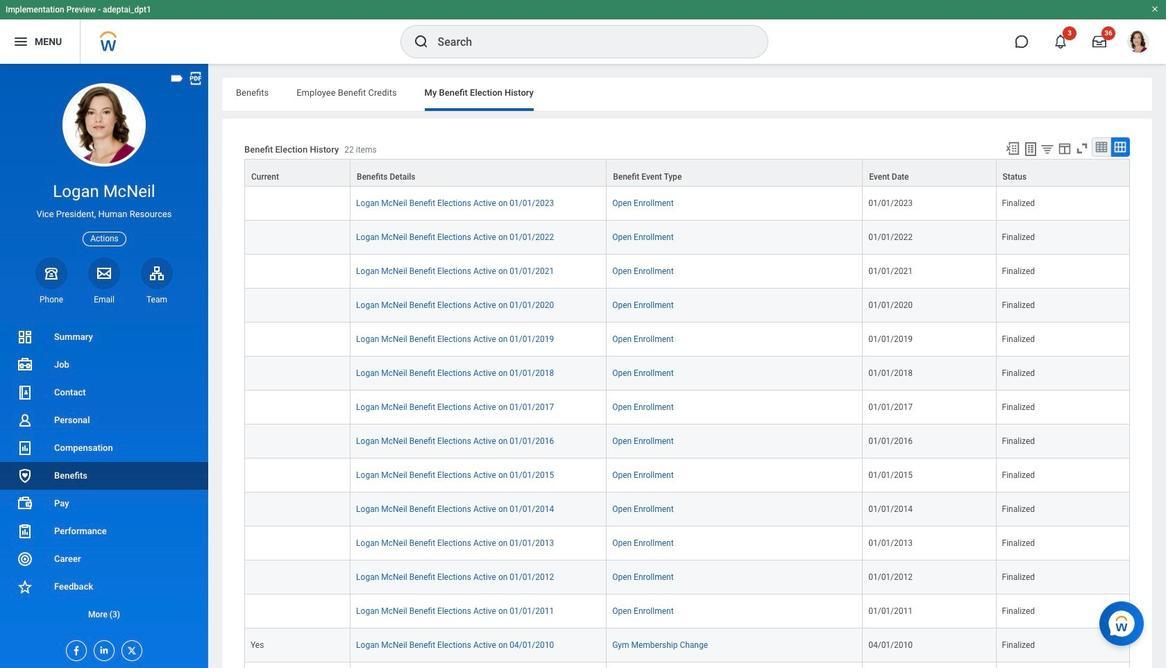 Task type: vqa. For each thing, say whether or not it's contained in the screenshot.
Month on the right bottom
no



Task type: locate. For each thing, give the bounding box(es) containing it.
7 row from the top
[[244, 357, 1130, 391]]

performance image
[[17, 523, 33, 540]]

row
[[244, 159, 1130, 187], [244, 187, 1130, 221], [244, 221, 1130, 255], [244, 255, 1130, 289], [244, 289, 1130, 323], [244, 323, 1130, 357], [244, 357, 1130, 391], [244, 391, 1130, 425], [244, 425, 1130, 459], [244, 459, 1130, 493], [244, 493, 1130, 527], [244, 527, 1130, 561], [244, 561, 1130, 595], [244, 595, 1130, 629], [244, 629, 1130, 663], [244, 663, 1130, 669]]

x image
[[122, 642, 137, 657]]

5 row from the top
[[244, 289, 1130, 323]]

fullscreen image
[[1075, 141, 1090, 156]]

13 row from the top
[[244, 561, 1130, 595]]

search image
[[413, 33, 429, 50]]

10 row from the top
[[244, 459, 1130, 493]]

16 row from the top
[[244, 663, 1130, 669]]

9 row from the top
[[244, 425, 1130, 459]]

2 row from the top
[[244, 187, 1130, 221]]

export to worksheets image
[[1023, 141, 1039, 158]]

3 row from the top
[[244, 221, 1130, 255]]

linkedin image
[[94, 642, 110, 656]]

list
[[0, 324, 208, 629]]

export to excel image
[[1005, 141, 1021, 156]]

email logan mcneil element
[[88, 294, 120, 305]]

table image
[[1095, 140, 1109, 154]]

justify image
[[12, 33, 29, 50]]

cell
[[244, 187, 351, 221], [244, 221, 351, 255], [244, 255, 351, 289], [244, 289, 351, 323], [244, 323, 351, 357], [244, 357, 351, 391], [244, 391, 351, 425], [244, 425, 351, 459], [244, 459, 351, 493], [244, 493, 351, 527], [244, 527, 351, 561], [244, 561, 351, 595], [244, 595, 351, 629], [244, 663, 351, 669], [351, 663, 607, 669], [607, 663, 863, 669], [863, 663, 997, 669], [997, 663, 1130, 669]]

6 row from the top
[[244, 323, 1130, 357]]

close environment banner image
[[1151, 5, 1159, 13]]

11 row from the top
[[244, 493, 1130, 527]]

team logan mcneil element
[[141, 294, 173, 305]]

banner
[[0, 0, 1166, 64]]

phone logan mcneil element
[[35, 294, 67, 305]]

tab list
[[222, 78, 1153, 111]]

compensation image
[[17, 440, 33, 457]]

toolbar
[[999, 137, 1130, 159]]



Task type: describe. For each thing, give the bounding box(es) containing it.
notifications large image
[[1054, 35, 1068, 49]]

select to filter grid data image
[[1040, 142, 1055, 156]]

1 row from the top
[[244, 159, 1130, 187]]

4 row from the top
[[244, 255, 1130, 289]]

tag image
[[169, 71, 185, 86]]

8 row from the top
[[244, 391, 1130, 425]]

view team image
[[149, 265, 165, 282]]

facebook image
[[67, 642, 82, 657]]

phone image
[[42, 265, 61, 282]]

contact image
[[17, 385, 33, 401]]

15 row from the top
[[244, 629, 1130, 663]]

personal image
[[17, 412, 33, 429]]

12 row from the top
[[244, 527, 1130, 561]]

benefits image
[[17, 468, 33, 485]]

14 row from the top
[[244, 595, 1130, 629]]

pay image
[[17, 496, 33, 512]]

career image
[[17, 551, 33, 568]]

mail image
[[96, 265, 112, 282]]

Search Workday  search field
[[438, 26, 739, 57]]

profile logan mcneil image
[[1128, 31, 1150, 56]]

summary image
[[17, 329, 33, 346]]

navigation pane region
[[0, 64, 208, 669]]

click to view/edit grid preferences image
[[1057, 141, 1073, 156]]

view printable version (pdf) image
[[188, 71, 203, 86]]

expand table image
[[1114, 140, 1128, 154]]

inbox large image
[[1093, 35, 1107, 49]]

job image
[[17, 357, 33, 374]]

feedback image
[[17, 579, 33, 596]]



